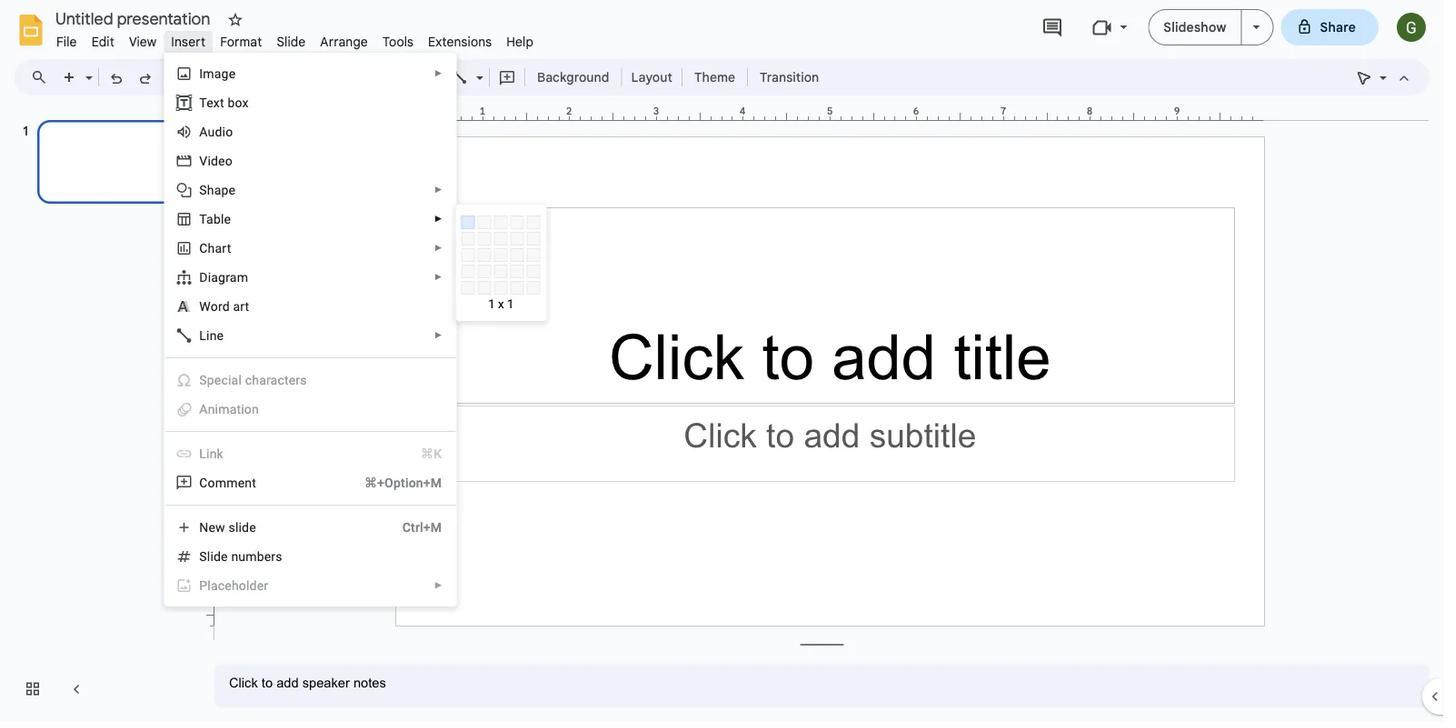 Task type: locate. For each thing, give the bounding box(es) containing it.
transition
[[760, 69, 820, 85]]

menu item up ment on the left bottom of page
[[165, 439, 456, 468]]

ctrl+m
[[403, 520, 442, 535]]

5 ► from the top
[[434, 272, 443, 282]]

spe c ial characters
[[199, 372, 307, 387]]

nimation
[[208, 401, 259, 416]]

theme button
[[687, 64, 744, 91]]

0 vertical spatial a
[[199, 124, 208, 139]]

spe
[[199, 372, 221, 387]]

t ext box
[[199, 95, 249, 110]]

line
[[199, 328, 224, 343]]

hape
[[207, 182, 236, 197]]

2 ► from the top
[[434, 185, 443, 195]]

insert
[[171, 34, 206, 50]]

h
[[208, 241, 215, 256]]

ext
[[207, 95, 224, 110]]

table b element
[[199, 211, 237, 226]]

ial
[[228, 372, 242, 387]]

►
[[434, 68, 443, 79], [434, 185, 443, 195], [434, 214, 443, 224], [434, 243, 443, 253], [434, 272, 443, 282], [434, 330, 443, 341], [434, 580, 443, 591]]

0 vertical spatial art
[[215, 241, 231, 256]]

1 a from the top
[[199, 124, 208, 139]]

7 ► from the top
[[434, 580, 443, 591]]

insert menu item
[[164, 31, 213, 52]]

a down spe
[[199, 401, 208, 416]]

application
[[0, 0, 1445, 722]]

2 a from the top
[[199, 401, 208, 416]]

1 vertical spatial a
[[199, 401, 208, 416]]

placeholder p element
[[199, 578, 274, 593]]

share
[[1321, 19, 1357, 35]]

► for art
[[434, 243, 443, 253]]

w
[[199, 299, 211, 314]]

4 menu item from the top
[[165, 571, 456, 600]]

2 menu item from the top
[[165, 395, 456, 424]]

background button
[[529, 64, 618, 91]]

1 ► from the top
[[434, 68, 443, 79]]

background
[[537, 69, 610, 85]]

menu bar
[[49, 24, 541, 54]]

comment m element
[[199, 475, 262, 490]]

1‬
[[507, 296, 514, 311]]

Menus field
[[23, 65, 63, 90]]

art for c h art
[[215, 241, 231, 256]]

menu inside application
[[138, 0, 457, 607]]

n ew slide
[[199, 520, 256, 535]]

transition button
[[752, 64, 828, 91]]

shape s element
[[199, 182, 241, 197]]

a
[[199, 124, 208, 139], [199, 401, 208, 416]]

view
[[129, 34, 157, 50]]

u
[[208, 124, 215, 139]]

lin
[[199, 446, 217, 461]]

ment
[[227, 475, 257, 490]]

menu item containing spe
[[165, 366, 456, 395]]

line q element
[[199, 328, 229, 343]]

a inside menu item
[[199, 401, 208, 416]]

ew
[[209, 520, 225, 535]]

menu
[[138, 0, 457, 607]]

new slide with layout image
[[81, 65, 93, 72]]

► for d iagram
[[434, 272, 443, 282]]

menu containing i
[[138, 0, 457, 607]]

3 ► from the top
[[434, 214, 443, 224]]

start slideshow (⌘+enter) image
[[1254, 25, 1261, 29]]

application containing slideshow
[[0, 0, 1445, 722]]

t
[[199, 95, 207, 110]]

0 horizontal spatial art
[[215, 241, 231, 256]]

‪1
[[489, 296, 495, 311]]

navigation
[[0, 103, 200, 722]]

view menu item
[[122, 31, 164, 52]]

menu item down numbers
[[165, 571, 456, 600]]

menu item down characters
[[165, 395, 456, 424]]

layout button
[[626, 64, 678, 91]]

slide menu item
[[270, 31, 313, 52]]

main toolbar
[[54, 64, 829, 91]]

animation a element
[[199, 401, 265, 416]]

⌘+option+m
[[365, 475, 442, 490]]

theme
[[695, 69, 736, 85]]

menu bar containing file
[[49, 24, 541, 54]]

menu item up nimation
[[165, 366, 456, 395]]

ideo
[[208, 153, 233, 168]]

diagram d element
[[199, 270, 254, 285]]

tools
[[383, 34, 414, 50]]

k
[[217, 446, 224, 461]]

slide numbers e element
[[199, 549, 288, 564]]

live pointer settings image
[[1376, 65, 1388, 72]]

mode and view toolbar
[[1350, 59, 1420, 95]]

3 menu item from the top
[[165, 439, 456, 468]]

iagram
[[208, 270, 248, 285]]

art
[[215, 241, 231, 256], [233, 299, 249, 314]]

art right ord
[[233, 299, 249, 314]]

ord
[[211, 299, 230, 314]]

a left dio
[[199, 124, 208, 139]]

d
[[199, 270, 208, 285]]

art for w ord art
[[233, 299, 249, 314]]

n
[[199, 520, 209, 535]]

⌘k element
[[399, 445, 442, 463]]

menu item
[[165, 366, 456, 395], [165, 395, 456, 424], [165, 439, 456, 468], [165, 571, 456, 600]]

arrange menu item
[[313, 31, 375, 52]]

1 menu item from the top
[[165, 366, 456, 395]]

laceholder
[[208, 578, 268, 593]]

tools menu item
[[375, 31, 421, 52]]

Rename text field
[[49, 7, 221, 29]]

slid
[[199, 549, 221, 564]]

4 ► from the top
[[434, 243, 443, 253]]

‪1 x 1‬ menu item
[[457, 211, 788, 542]]

1 horizontal spatial art
[[233, 299, 249, 314]]

art right c
[[215, 241, 231, 256]]

1 vertical spatial art
[[233, 299, 249, 314]]

lin k
[[199, 446, 224, 461]]

image i element
[[199, 66, 241, 81]]



Task type: vqa. For each thing, say whether or not it's contained in the screenshot.
the S
yes



Task type: describe. For each thing, give the bounding box(es) containing it.
slideshow button
[[1149, 9, 1243, 45]]

layout
[[632, 69, 673, 85]]

ta b le
[[199, 211, 231, 226]]

d iagram
[[199, 270, 248, 285]]

x
[[498, 296, 504, 311]]

characters
[[245, 372, 307, 387]]

help menu item
[[499, 31, 541, 52]]

ctrl+m element
[[381, 518, 442, 537]]

slide
[[277, 34, 306, 50]]

menu item containing p
[[165, 571, 456, 600]]

edit menu item
[[84, 31, 122, 52]]

co m ment
[[199, 475, 257, 490]]

► for i mage
[[434, 68, 443, 79]]

► for s hape
[[434, 185, 443, 195]]

a nimation
[[199, 401, 259, 416]]

chart h element
[[199, 241, 237, 256]]

⌘+option+m element
[[343, 474, 442, 492]]

text box t element
[[199, 95, 254, 110]]

a for u
[[199, 124, 208, 139]]

mage
[[203, 66, 236, 81]]

b
[[214, 211, 221, 226]]

extensions
[[428, 34, 492, 50]]

dio
[[215, 124, 233, 139]]

co
[[199, 475, 215, 490]]

menu bar banner
[[0, 0, 1445, 722]]

6 ► from the top
[[434, 330, 443, 341]]

file menu item
[[49, 31, 84, 52]]

arrange
[[320, 34, 368, 50]]

i mage
[[199, 66, 236, 81]]

ta
[[199, 211, 214, 226]]

⌘k
[[421, 446, 442, 461]]

w ord art
[[199, 299, 249, 314]]

c h art
[[199, 241, 231, 256]]

v ideo
[[199, 153, 233, 168]]

video v element
[[199, 153, 238, 168]]

v
[[199, 153, 208, 168]]

word art w element
[[199, 299, 255, 314]]

i
[[199, 66, 203, 81]]

help
[[507, 34, 534, 50]]

audio u element
[[199, 124, 239, 139]]

numbers
[[231, 549, 283, 564]]

p
[[199, 578, 208, 593]]

s
[[199, 182, 207, 197]]

share button
[[1282, 9, 1379, 45]]

► for le
[[434, 214, 443, 224]]

s hape
[[199, 182, 236, 197]]

c
[[199, 241, 208, 256]]

extensions menu item
[[421, 31, 499, 52]]

menu item containing a
[[165, 395, 456, 424]]

select line image
[[472, 65, 484, 72]]

le
[[221, 211, 231, 226]]

e
[[221, 549, 228, 564]]

Star checkbox
[[223, 7, 248, 33]]

a for nimation
[[199, 401, 208, 416]]

slid e numbers
[[199, 549, 283, 564]]

format menu item
[[213, 31, 270, 52]]

link k element
[[199, 446, 229, 461]]

menu bar inside menu bar banner
[[49, 24, 541, 54]]

format
[[220, 34, 262, 50]]

menu item containing lin
[[165, 439, 456, 468]]

m
[[215, 475, 227, 490]]

► for p laceholder
[[434, 580, 443, 591]]

box
[[228, 95, 249, 110]]

file
[[56, 34, 77, 50]]

slideshow
[[1164, 19, 1227, 35]]

a u dio
[[199, 124, 233, 139]]

c
[[221, 372, 228, 387]]

special characters c element
[[199, 372, 313, 387]]

‪1 x 1‬
[[489, 296, 514, 311]]

edit
[[92, 34, 114, 50]]

p laceholder
[[199, 578, 268, 593]]

slide
[[229, 520, 256, 535]]

new slide n element
[[199, 520, 262, 535]]



